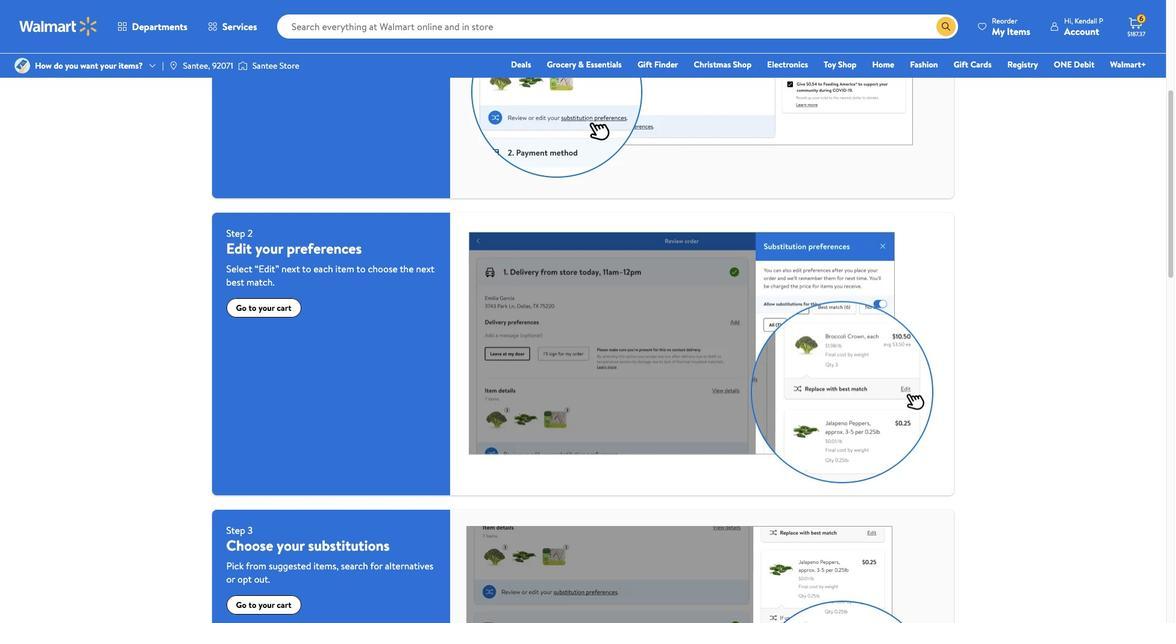 Task type: locate. For each thing, give the bounding box(es) containing it.
0 horizontal spatial next
[[282, 262, 300, 275]]

6
[[1140, 13, 1144, 24]]

step inside step 3 choose your substitutions pick from suggested items, search for alternatives or opt out.
[[226, 524, 245, 538]]

want
[[80, 60, 98, 72]]

home link
[[867, 58, 900, 71]]

 image right 92071 at the top
[[238, 60, 248, 72]]

0 vertical spatial step
[[226, 227, 245, 240]]

for
[[370, 560, 383, 573]]

2 vertical spatial go
[[236, 600, 247, 612]]

you
[[65, 60, 78, 72]]

home
[[873, 58, 895, 71]]

santee store
[[253, 60, 300, 72]]

step left 2 on the left of the page
[[226, 227, 245, 240]]

shop right "toy"
[[839, 58, 857, 71]]

go to your cart
[[236, 4, 292, 16], [236, 302, 292, 314], [236, 600, 292, 612]]

items
[[1008, 24, 1031, 38]]

2 cart from the top
[[277, 302, 292, 314]]

0 vertical spatial go to your cart link
[[226, 1, 301, 20]]

shop for christmas shop
[[733, 58, 752, 71]]

|
[[162, 60, 164, 72]]

go to your cart down 'out.'
[[236, 600, 292, 612]]

how do you want your items?
[[35, 60, 143, 72]]

1 vertical spatial cart
[[277, 302, 292, 314]]

6 $187.37
[[1128, 13, 1146, 38]]

go to your cart link for edit
[[226, 298, 301, 318]]

your inside step 2 edit your preferences select "edit" next to each item to choose the next best match.
[[256, 238, 283, 259]]

go to your cart for edit
[[236, 302, 292, 314]]

choose
[[226, 536, 273, 556]]

alternatives
[[385, 560, 434, 573]]

3 go from the top
[[236, 600, 247, 612]]

 image
[[169, 61, 178, 71]]

grocery
[[547, 58, 577, 71]]

step
[[226, 227, 245, 240], [226, 524, 245, 538]]

2 step from the top
[[226, 524, 245, 538]]

toy
[[824, 58, 837, 71]]

go to your cart down match.
[[236, 302, 292, 314]]

gift left "cards"
[[954, 58, 969, 71]]

92071
[[212, 60, 233, 72]]

1 horizontal spatial next
[[416, 262, 435, 275]]

3 cart from the top
[[277, 600, 292, 612]]

1 horizontal spatial  image
[[238, 60, 248, 72]]

step left 3
[[226, 524, 245, 538]]

1 next from the left
[[282, 262, 300, 275]]

account
[[1065, 24, 1100, 38]]

next right the
[[416, 262, 435, 275]]

one debit link
[[1049, 58, 1101, 71]]

2 go to your cart link from the top
[[226, 298, 301, 318]]

 image
[[14, 58, 30, 74], [238, 60, 248, 72]]

0 vertical spatial cart
[[277, 4, 292, 16]]

0 vertical spatial go to your cart
[[236, 4, 292, 16]]

shop
[[733, 58, 752, 71], [839, 58, 857, 71]]

suggested
[[269, 560, 311, 573]]

Walmart Site-Wide search field
[[277, 14, 959, 39]]

out.
[[254, 573, 270, 586]]

0 horizontal spatial gift
[[638, 58, 653, 71]]

your up ""edit""
[[256, 238, 283, 259]]

1 shop from the left
[[733, 58, 752, 71]]

deals link
[[506, 58, 537, 71]]

to right "item"
[[357, 262, 366, 275]]

1 vertical spatial go to your cart link
[[226, 298, 301, 318]]

electronics link
[[762, 58, 814, 71]]

0 horizontal spatial shop
[[733, 58, 752, 71]]

to
[[249, 4, 257, 16], [302, 262, 311, 275], [357, 262, 366, 275], [249, 302, 257, 314], [249, 600, 257, 612]]

opt
[[238, 573, 252, 586]]

 image left how
[[14, 58, 30, 74]]

go to your cart link down 'out.'
[[226, 596, 301, 615]]

"edit"
[[255, 262, 279, 275]]

hi, kendall p account
[[1065, 15, 1104, 38]]

2 shop from the left
[[839, 58, 857, 71]]

0 horizontal spatial  image
[[14, 58, 30, 74]]

1 vertical spatial step
[[226, 524, 245, 538]]

christmas shop link
[[689, 58, 757, 71]]

go to your cart link up santee
[[226, 1, 301, 20]]

2 go to your cart from the top
[[236, 302, 292, 314]]

your up suggested
[[277, 536, 305, 556]]

deals
[[511, 58, 531, 71]]

santee, 92071
[[183, 60, 233, 72]]

1 horizontal spatial gift
[[954, 58, 969, 71]]

go
[[236, 4, 247, 16], [236, 302, 247, 314], [236, 600, 247, 612]]

gift left finder
[[638, 58, 653, 71]]

toy shop
[[824, 58, 857, 71]]

go down best
[[236, 302, 247, 314]]

next right ""edit""
[[282, 262, 300, 275]]

shop right christmas
[[733, 58, 752, 71]]

to down match.
[[249, 302, 257, 314]]

2 vertical spatial go to your cart
[[236, 600, 292, 612]]

toy shop link
[[819, 58, 863, 71]]

gift cards link
[[949, 58, 998, 71]]

go up the services
[[236, 4, 247, 16]]

2 go from the top
[[236, 302, 247, 314]]

your up santee
[[259, 4, 275, 16]]

departments
[[132, 20, 188, 33]]

1 horizontal spatial shop
[[839, 58, 857, 71]]

1 vertical spatial go to your cart
[[236, 302, 292, 314]]

cart right services popup button
[[277, 4, 292, 16]]

gift
[[638, 58, 653, 71], [954, 58, 969, 71]]

to up the services
[[249, 4, 257, 16]]

preferences
[[287, 238, 362, 259]]

next
[[282, 262, 300, 275], [416, 262, 435, 275]]

choose
[[368, 262, 398, 275]]

1 vertical spatial go
[[236, 302, 247, 314]]

1 step from the top
[[226, 227, 245, 240]]

1 go to your cart from the top
[[236, 4, 292, 16]]

2 gift from the left
[[954, 58, 969, 71]]

go to your cart link down match.
[[226, 298, 301, 318]]

your
[[259, 4, 275, 16], [100, 60, 117, 72], [256, 238, 283, 259], [259, 302, 275, 314], [277, 536, 305, 556], [259, 600, 275, 612]]

cart down suggested
[[277, 600, 292, 612]]

2 next from the left
[[416, 262, 435, 275]]

cart down ""edit""
[[277, 302, 292, 314]]

go for edit
[[236, 302, 247, 314]]

step inside step 2 edit your preferences select "edit" next to each item to choose the next best match.
[[226, 227, 245, 240]]

2 vertical spatial go to your cart link
[[226, 596, 301, 615]]

edit
[[226, 238, 252, 259]]

1 gift from the left
[[638, 58, 653, 71]]

3 go to your cart from the top
[[236, 600, 292, 612]]

go to your cart link
[[226, 1, 301, 20], [226, 298, 301, 318], [226, 596, 301, 615]]

walmart image
[[19, 17, 98, 36]]

cart
[[277, 4, 292, 16], [277, 302, 292, 314], [277, 600, 292, 612]]

how
[[35, 60, 52, 72]]

essentials
[[586, 58, 622, 71]]

go to your cart up the services
[[236, 4, 292, 16]]

gift for gift cards
[[954, 58, 969, 71]]

kendall
[[1075, 15, 1098, 26]]

finder
[[655, 58, 679, 71]]

match.
[[247, 275, 275, 289]]

grocery & essentials link
[[542, 58, 628, 71]]

fashion link
[[905, 58, 944, 71]]

0 vertical spatial go
[[236, 4, 247, 16]]

store
[[280, 60, 300, 72]]

2 vertical spatial cart
[[277, 600, 292, 612]]

go down opt
[[236, 600, 247, 612]]

gift cards
[[954, 58, 992, 71]]

cart for substitutions
[[277, 600, 292, 612]]

go to your cart link for choose
[[226, 596, 301, 615]]

3 go to your cart link from the top
[[226, 596, 301, 615]]



Task type: describe. For each thing, give the bounding box(es) containing it.
go for choose
[[236, 600, 247, 612]]

Search search field
[[277, 14, 959, 39]]

from
[[246, 560, 267, 573]]

2
[[248, 227, 253, 240]]

walmart+ link
[[1105, 58, 1152, 71]]

items?
[[119, 60, 143, 72]]

christmas
[[694, 58, 731, 71]]

&
[[579, 58, 584, 71]]

santee
[[253, 60, 278, 72]]

$187.37
[[1128, 30, 1146, 38]]

gift for gift finder
[[638, 58, 653, 71]]

electronics
[[768, 58, 809, 71]]

gift finder link
[[632, 58, 684, 71]]

substitutions
[[308, 536, 390, 556]]

departments button
[[107, 12, 198, 41]]

step for choose your substitutions
[[226, 524, 245, 538]]

fashion
[[911, 58, 939, 71]]

your inside step 3 choose your substitutions pick from suggested items, search for alternatives or opt out.
[[277, 536, 305, 556]]

1 go to your cart link from the top
[[226, 1, 301, 20]]

debit
[[1075, 58, 1095, 71]]

to left each on the left top
[[302, 262, 311, 275]]

step for edit your preferences
[[226, 227, 245, 240]]

hi,
[[1065, 15, 1074, 26]]

 image for how do you want your items?
[[14, 58, 30, 74]]

step 3 choose your substitutions pick from suggested items, search for alternatives or opt out.
[[226, 524, 434, 586]]

each
[[314, 262, 333, 275]]

registry
[[1008, 58, 1039, 71]]

grocery & essentials
[[547, 58, 622, 71]]

christmas shop
[[694, 58, 752, 71]]

the
[[400, 262, 414, 275]]

 image for santee store
[[238, 60, 248, 72]]

your right "want"
[[100, 60, 117, 72]]

best
[[226, 275, 244, 289]]

p
[[1100, 15, 1104, 26]]

your down 'out.'
[[259, 600, 275, 612]]

1 cart from the top
[[277, 4, 292, 16]]

or
[[226, 573, 235, 586]]

shop for toy shop
[[839, 58, 857, 71]]

cart for preferences
[[277, 302, 292, 314]]

santee,
[[183, 60, 210, 72]]

3
[[248, 524, 253, 538]]

one
[[1054, 58, 1073, 71]]

gift finder
[[638, 58, 679, 71]]

registry link
[[1003, 58, 1044, 71]]

items,
[[314, 560, 339, 573]]

search icon image
[[942, 22, 952, 31]]

1 go from the top
[[236, 4, 247, 16]]

pick
[[226, 560, 244, 573]]

reorder
[[993, 15, 1018, 26]]

go to your cart for choose
[[236, 600, 292, 612]]

your down match.
[[259, 302, 275, 314]]

walmart+
[[1111, 58, 1147, 71]]

services button
[[198, 12, 268, 41]]

cards
[[971, 58, 992, 71]]

select
[[226, 262, 252, 275]]

step 2 edit your preferences select "edit" next to each item to choose the next best match.
[[226, 227, 435, 289]]

one debit
[[1054, 58, 1095, 71]]

item
[[336, 262, 355, 275]]

search
[[341, 560, 368, 573]]

to down opt
[[249, 600, 257, 612]]

do
[[54, 60, 63, 72]]

services
[[223, 20, 257, 33]]

my
[[993, 24, 1005, 38]]

reorder my items
[[993, 15, 1031, 38]]



Task type: vqa. For each thing, say whether or not it's contained in the screenshot.
Customer Rating on the bottom of page
no



